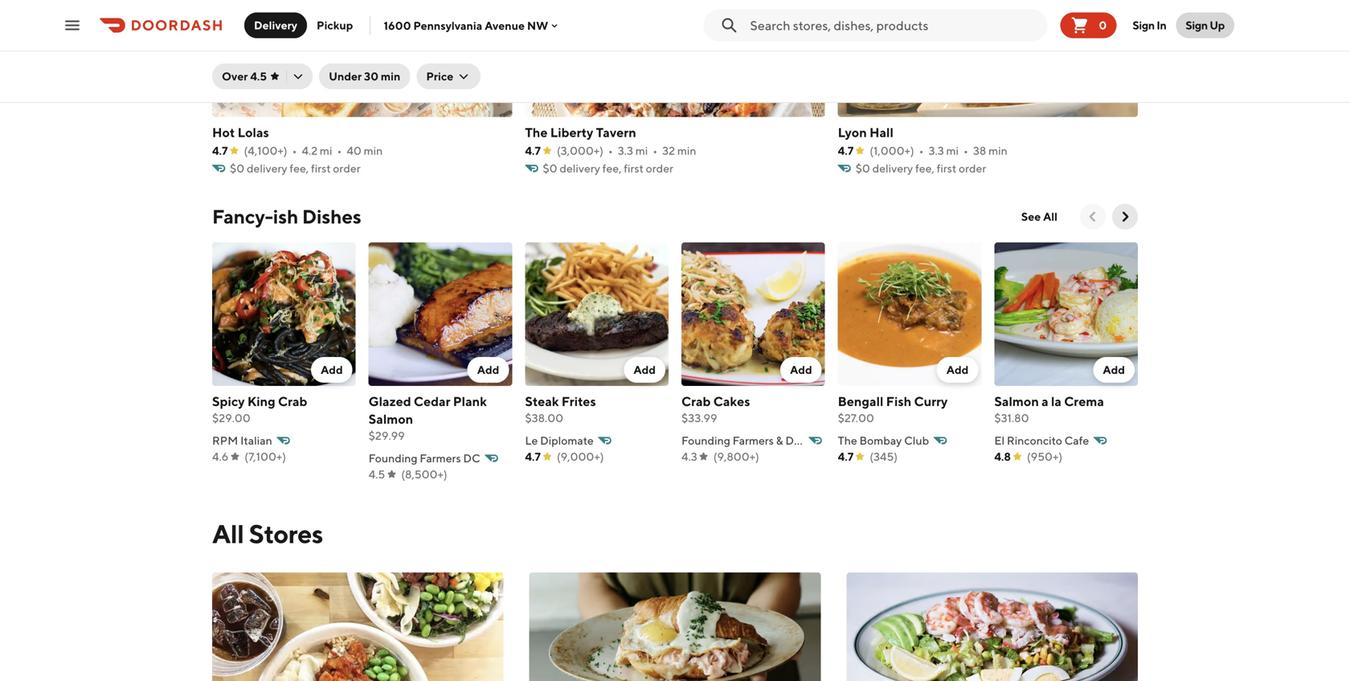 Task type: locate. For each thing, give the bounding box(es) containing it.
2 horizontal spatial first
[[937, 161, 957, 175]]

4.7 for hot lolas
[[212, 144, 228, 157]]

spicy
[[212, 394, 245, 409]]

4.7 for lyon hall
[[838, 144, 854, 157]]

fee, down 'tavern'
[[603, 161, 622, 175]]

sign left up at right
[[1186, 18, 1208, 32]]

the bombay club
[[838, 434, 930, 447]]

le
[[525, 434, 538, 447]]

el rinconcito cafe
[[995, 434, 1090, 447]]

the
[[525, 124, 548, 140], [838, 434, 858, 447]]

$​0 for the
[[543, 161, 558, 175]]

2 $​0 from the left
[[543, 161, 558, 175]]

0 vertical spatial the
[[525, 124, 548, 140]]

1 delivery from the left
[[247, 161, 287, 175]]

delivery for hall
[[873, 161, 914, 175]]

1 vertical spatial salmon
[[369, 411, 413, 427]]

1 crab from the left
[[278, 394, 308, 409]]

0 horizontal spatial $​0
[[230, 161, 245, 175]]

2 horizontal spatial $​0
[[856, 161, 871, 175]]

salmon inside salmon a la crema $31.80
[[995, 394, 1040, 409]]

6 • from the left
[[964, 144, 969, 157]]

founding down the $29.99
[[369, 451, 418, 465]]

lyon hall
[[838, 124, 894, 140]]

1 horizontal spatial $​0 delivery fee, first order
[[543, 161, 674, 175]]

first
[[311, 161, 331, 175], [624, 161, 644, 175], [937, 161, 957, 175]]

all right see
[[1044, 210, 1058, 223]]

0 vertical spatial farmers
[[733, 434, 774, 447]]

$​0 delivery fee, first order down (3,000+)
[[543, 161, 674, 175]]

le diplomate
[[525, 434, 594, 447]]

• left 38
[[964, 144, 969, 157]]

3.3 for lyon hall
[[929, 144, 945, 157]]

1 fee, from the left
[[290, 161, 309, 175]]

diplomate
[[540, 434, 594, 447]]

1 sign from the left
[[1133, 18, 1155, 32]]

• down 'tavern'
[[609, 144, 613, 157]]

add for crab cakes
[[790, 363, 813, 376]]

2 horizontal spatial order
[[959, 161, 987, 175]]

sign left in
[[1133, 18, 1155, 32]]

0 horizontal spatial founding
[[369, 451, 418, 465]]

$​0 down (3,000+)
[[543, 161, 558, 175]]

mi
[[320, 144, 332, 157], [636, 144, 648, 157], [947, 144, 959, 157]]

2 horizontal spatial mi
[[947, 144, 959, 157]]

cafe
[[1065, 434, 1090, 447]]

min right 32
[[678, 144, 697, 157]]

0 horizontal spatial crab
[[278, 394, 308, 409]]

1 vertical spatial the
[[838, 434, 858, 447]]

0 horizontal spatial the
[[525, 124, 548, 140]]

3 fee, from the left
[[916, 161, 935, 175]]

$29.00
[[212, 411, 251, 425]]

0 horizontal spatial delivery
[[247, 161, 287, 175]]

2 3.3 from the left
[[929, 144, 945, 157]]

sign up
[[1186, 18, 1225, 32]]

delivery button
[[244, 12, 307, 38]]

2 order from the left
[[646, 161, 674, 175]]

3.3 left 38
[[929, 144, 945, 157]]

nw
[[527, 19, 549, 32]]

1 horizontal spatial first
[[624, 161, 644, 175]]

2 horizontal spatial delivery
[[873, 161, 914, 175]]

0 vertical spatial salmon
[[995, 394, 1040, 409]]

1 horizontal spatial crab
[[682, 394, 711, 409]]

el
[[995, 434, 1005, 447]]

• 3.3 mi • 38 min
[[920, 144, 1008, 157]]

1 horizontal spatial 3.3
[[929, 144, 945, 157]]

4.7 down hot
[[212, 144, 228, 157]]

1 horizontal spatial fee,
[[603, 161, 622, 175]]

2 horizontal spatial $​0 delivery fee, first order
[[856, 161, 987, 175]]

founding up 4.3
[[682, 434, 731, 447]]

min for lyon hall
[[989, 144, 1008, 157]]

ish
[[273, 205, 298, 228]]

min right 30
[[381, 70, 401, 83]]

3.3 down 'tavern'
[[618, 144, 634, 157]]

1 vertical spatial 4.5
[[369, 468, 385, 481]]

avenue
[[485, 19, 525, 32]]

•
[[292, 144, 297, 157], [337, 144, 342, 157], [609, 144, 613, 157], [653, 144, 658, 157], [920, 144, 924, 157], [964, 144, 969, 157]]

mi for the liberty tavern
[[636, 144, 648, 157]]

$​0 delivery fee, first order for liberty
[[543, 161, 674, 175]]

0 horizontal spatial farmers
[[420, 451, 461, 465]]

mi left 38
[[947, 144, 959, 157]]

fee,
[[290, 161, 309, 175], [603, 161, 622, 175], [916, 161, 935, 175]]

crab
[[278, 394, 308, 409], [682, 394, 711, 409]]

min inside button
[[381, 70, 401, 83]]

1 3.3 from the left
[[618, 144, 634, 157]]

1 order from the left
[[333, 161, 361, 175]]

1 horizontal spatial delivery
[[560, 161, 601, 175]]

delivery
[[247, 161, 287, 175], [560, 161, 601, 175], [873, 161, 914, 175]]

salmon up the $29.99
[[369, 411, 413, 427]]

first down • 3.3 mi • 38 min
[[937, 161, 957, 175]]

2 mi from the left
[[636, 144, 648, 157]]

0 horizontal spatial sign
[[1133, 18, 1155, 32]]

0 vertical spatial all
[[1044, 210, 1058, 223]]

price
[[426, 70, 454, 83]]

sign for sign up
[[1186, 18, 1208, 32]]

steak frites $38.00
[[525, 394, 596, 425]]

4.7
[[212, 144, 228, 157], [525, 144, 541, 157], [838, 144, 854, 157], [525, 450, 541, 463], [838, 450, 854, 463]]

4.5 down the $29.99
[[369, 468, 385, 481]]

$​0 delivery fee, first order for lolas
[[230, 161, 361, 175]]

delivery down (1,000+)
[[873, 161, 914, 175]]

founding for glazed cedar plank salmon
[[369, 451, 418, 465]]

first down 4.2
[[311, 161, 331, 175]]

farmers for cakes
[[733, 434, 774, 447]]

fee, for lolas
[[290, 161, 309, 175]]

open menu image
[[63, 16, 82, 35]]

order down 38
[[959, 161, 987, 175]]

hall
[[870, 124, 894, 140]]

stores
[[249, 519, 323, 549]]

30
[[364, 70, 379, 83]]

salmon up $31.80
[[995, 394, 1040, 409]]

the for the liberty tavern
[[525, 124, 548, 140]]

add button
[[311, 357, 353, 383], [311, 357, 353, 383], [468, 357, 509, 383], [468, 357, 509, 383], [624, 357, 666, 383], [781, 357, 822, 383], [781, 357, 822, 383], [937, 357, 979, 383], [937, 357, 979, 383], [1094, 357, 1135, 383], [1094, 357, 1135, 383]]

previous button of carousel image
[[1085, 209, 1102, 225]]

the left liberty
[[525, 124, 548, 140]]

5 • from the left
[[920, 144, 924, 157]]

0 horizontal spatial fee,
[[290, 161, 309, 175]]

rpm italian
[[212, 434, 272, 447]]

sign
[[1133, 18, 1155, 32], [1186, 18, 1208, 32]]

1 • from the left
[[292, 144, 297, 157]]

fee, down 4.2
[[290, 161, 309, 175]]

1 vertical spatial farmers
[[420, 451, 461, 465]]

farmers up (8,500+)
[[420, 451, 461, 465]]

2 first from the left
[[624, 161, 644, 175]]

$​0 down (1,000+)
[[856, 161, 871, 175]]

Store search: begin typing to search for stores available on DoorDash text field
[[751, 16, 1042, 34]]

all stores
[[212, 519, 323, 549]]

0 horizontal spatial $​0 delivery fee, first order
[[230, 161, 361, 175]]

2 sign from the left
[[1186, 18, 1208, 32]]

4.3
[[682, 450, 698, 463]]

mi right 4.2
[[320, 144, 332, 157]]

1 vertical spatial all
[[212, 519, 244, 549]]

bombay
[[860, 434, 902, 447]]

sign in link
[[1124, 9, 1177, 41]]

1 horizontal spatial order
[[646, 161, 674, 175]]

(9,800+)
[[714, 450, 760, 463]]

order for hot lolas
[[333, 161, 361, 175]]

0 button
[[1061, 12, 1117, 38]]

0 horizontal spatial first
[[311, 161, 331, 175]]

• right (1,000+)
[[920, 144, 924, 157]]

(4,100+)
[[244, 144, 288, 157]]

fee, down • 3.3 mi • 38 min
[[916, 161, 935, 175]]

1 horizontal spatial sign
[[1186, 18, 1208, 32]]

up
[[1210, 18, 1225, 32]]

over 4.5 button
[[212, 64, 313, 89]]

salmon a la crema $31.80
[[995, 394, 1105, 425]]

delivery down (4,100+)
[[247, 161, 287, 175]]

4.7 down lyon
[[838, 144, 854, 157]]

4.7 left (3,000+)
[[525, 144, 541, 157]]

• left 4.2
[[292, 144, 297, 157]]

1 first from the left
[[311, 161, 331, 175]]

under 30 min button
[[319, 64, 410, 89]]

0 horizontal spatial order
[[333, 161, 361, 175]]

1 horizontal spatial $​0
[[543, 161, 558, 175]]

1 $​0 from the left
[[230, 161, 245, 175]]

under 30 min
[[329, 70, 401, 83]]

mi for hot lolas
[[320, 144, 332, 157]]

farmers
[[733, 434, 774, 447], [420, 451, 461, 465]]

1 vertical spatial founding
[[369, 451, 418, 465]]

delivery down (3,000+)
[[560, 161, 601, 175]]

lolas
[[238, 124, 269, 140]]

4.7 down le
[[525, 450, 541, 463]]

farmers up (9,800+)
[[733, 434, 774, 447]]

club
[[905, 434, 930, 447]]

1 horizontal spatial mi
[[636, 144, 648, 157]]

order down • 3.3 mi • 32 min
[[646, 161, 674, 175]]

fish
[[887, 394, 912, 409]]

1 horizontal spatial farmers
[[733, 434, 774, 447]]

1 mi from the left
[[320, 144, 332, 157]]

32
[[663, 144, 675, 157]]

$​0 down (4,100+)
[[230, 161, 245, 175]]

add for bengall fish curry
[[947, 363, 969, 376]]

6 add from the left
[[1103, 363, 1126, 376]]

crab up $33.99
[[682, 394, 711, 409]]

tavern
[[596, 124, 637, 140]]

0 vertical spatial 4.5
[[250, 70, 267, 83]]

first down • 3.3 mi • 32 min
[[624, 161, 644, 175]]

2 add from the left
[[477, 363, 500, 376]]

0 horizontal spatial 3.3
[[618, 144, 634, 157]]

1 $​0 delivery fee, first order from the left
[[230, 161, 361, 175]]

2 fee, from the left
[[603, 161, 622, 175]]

the down $27.00
[[838, 434, 858, 447]]

king
[[248, 394, 276, 409]]

(345)
[[870, 450, 898, 463]]

1 add from the left
[[321, 363, 343, 376]]

all left stores on the bottom left of page
[[212, 519, 244, 549]]

mi left 32
[[636, 144, 648, 157]]

$31.80
[[995, 411, 1030, 425]]

delivery for liberty
[[560, 161, 601, 175]]

0 horizontal spatial mi
[[320, 144, 332, 157]]

1600 pennsylvania avenue nw
[[384, 19, 549, 32]]

3 $​0 delivery fee, first order from the left
[[856, 161, 987, 175]]

$​0 delivery fee, first order down (1,000+)
[[856, 161, 987, 175]]

add for spicy king crab
[[321, 363, 343, 376]]

add
[[321, 363, 343, 376], [477, 363, 500, 376], [634, 363, 656, 376], [790, 363, 813, 376], [947, 363, 969, 376], [1103, 363, 1126, 376]]

(950+)
[[1028, 450, 1063, 463]]

farmers for cedar
[[420, 451, 461, 465]]

2 $​0 delivery fee, first order from the left
[[543, 161, 674, 175]]

0 vertical spatial founding
[[682, 434, 731, 447]]

3 add from the left
[[634, 363, 656, 376]]

$​0 for hot
[[230, 161, 245, 175]]

2 horizontal spatial fee,
[[916, 161, 935, 175]]

4.5 right over
[[250, 70, 267, 83]]

spicy king crab $29.00
[[212, 394, 308, 425]]

crab inside spicy king crab $29.00
[[278, 394, 308, 409]]

min right 38
[[989, 144, 1008, 157]]

3 $​0 from the left
[[856, 161, 871, 175]]

1 horizontal spatial the
[[838, 434, 858, 447]]

salmon
[[995, 394, 1040, 409], [369, 411, 413, 427]]

3 first from the left
[[937, 161, 957, 175]]

price button
[[417, 64, 481, 89]]

bengall
[[838, 394, 884, 409]]

3 order from the left
[[959, 161, 987, 175]]

0 horizontal spatial all
[[212, 519, 244, 549]]

4.5 inside button
[[250, 70, 267, 83]]

fancy-ish dishes link
[[212, 204, 362, 229]]

5 add from the left
[[947, 363, 969, 376]]

2 crab from the left
[[682, 394, 711, 409]]

1 horizontal spatial founding
[[682, 434, 731, 447]]

crab right king at the left bottom of the page
[[278, 394, 308, 409]]

mi for lyon hall
[[947, 144, 959, 157]]

2 delivery from the left
[[560, 161, 601, 175]]

4 add from the left
[[790, 363, 813, 376]]

3 delivery from the left
[[873, 161, 914, 175]]

the liberty tavern
[[525, 124, 637, 140]]

3 mi from the left
[[947, 144, 959, 157]]

min for hot lolas
[[364, 144, 383, 157]]

3.3
[[618, 144, 634, 157], [929, 144, 945, 157]]

2 • from the left
[[337, 144, 342, 157]]

• left 32
[[653, 144, 658, 157]]

$​0 delivery fee, first order down 4.2
[[230, 161, 361, 175]]

• 4.2 mi • 40 min
[[292, 144, 383, 157]]

order for lyon hall
[[959, 161, 987, 175]]

• left 40
[[337, 144, 342, 157]]

a
[[1042, 394, 1049, 409]]

sign for sign in
[[1133, 18, 1155, 32]]

0 horizontal spatial 4.5
[[250, 70, 267, 83]]

0 horizontal spatial salmon
[[369, 411, 413, 427]]

1 horizontal spatial salmon
[[995, 394, 1040, 409]]

fancy-ish dishes
[[212, 205, 362, 228]]

order down 40
[[333, 161, 361, 175]]

min right 40
[[364, 144, 383, 157]]



Task type: describe. For each thing, give the bounding box(es) containing it.
liberty
[[551, 124, 594, 140]]

crab cakes $33.99
[[682, 394, 751, 425]]

bengall fish curry $27.00
[[838, 394, 948, 425]]

glazed
[[369, 394, 411, 409]]

dishes
[[302, 205, 362, 228]]

delivery
[[254, 18, 298, 32]]

3 • from the left
[[609, 144, 613, 157]]

min for the liberty tavern
[[678, 144, 697, 157]]

frites
[[562, 394, 596, 409]]

4.6
[[212, 450, 229, 463]]

steak
[[525, 394, 559, 409]]

rinconcito
[[1007, 434, 1063, 447]]

0
[[1099, 18, 1107, 32]]

crab inside "crab cakes $33.99"
[[682, 394, 711, 409]]

the for the bombay club
[[838, 434, 858, 447]]

40
[[347, 144, 362, 157]]

38
[[974, 144, 987, 157]]

• 3.3 mi • 32 min
[[609, 144, 697, 157]]

next button of carousel image
[[1118, 209, 1134, 225]]

add for salmon a la crema
[[1103, 363, 1126, 376]]

under
[[329, 70, 362, 83]]

curry
[[915, 394, 948, 409]]

hot lolas
[[212, 124, 269, 140]]

founding farmers & distillers
[[682, 434, 830, 447]]

see all link
[[1012, 204, 1068, 229]]

sign in
[[1133, 18, 1167, 32]]

fee, for hall
[[916, 161, 935, 175]]

lyon
[[838, 124, 867, 140]]

$​0 delivery fee, first order for hall
[[856, 161, 987, 175]]

pennsylvania
[[414, 19, 483, 32]]

1600 pennsylvania avenue nw button
[[384, 19, 561, 32]]

$27.00
[[838, 411, 875, 425]]

1 horizontal spatial 4.5
[[369, 468, 385, 481]]

(1,000+)
[[870, 144, 915, 157]]

4.7 for the liberty tavern
[[525, 144, 541, 157]]

founding farmers dc
[[369, 451, 481, 465]]

4.7 left (345)
[[838, 450, 854, 463]]

plank
[[453, 394, 487, 409]]

$38.00
[[525, 411, 564, 425]]

add for glazed cedar plank salmon
[[477, 363, 500, 376]]

(7,100+)
[[245, 450, 286, 463]]

first for the liberty tavern
[[624, 161, 644, 175]]

distillers
[[786, 434, 830, 447]]

salmon inside glazed cedar plank salmon $29.99
[[369, 411, 413, 427]]

3.3 for the liberty tavern
[[618, 144, 634, 157]]

hot
[[212, 124, 235, 140]]

see
[[1022, 210, 1041, 223]]

delivery for lolas
[[247, 161, 287, 175]]

1600
[[384, 19, 411, 32]]

(8,500+)
[[401, 468, 448, 481]]

$​0 for lyon
[[856, 161, 871, 175]]

dc
[[463, 451, 481, 465]]

first for lyon hall
[[937, 161, 957, 175]]

4.2
[[302, 144, 318, 157]]

first for hot lolas
[[311, 161, 331, 175]]

over 4.5
[[222, 70, 267, 83]]

order for the liberty tavern
[[646, 161, 674, 175]]

fee, for liberty
[[603, 161, 622, 175]]

pickup button
[[307, 12, 363, 38]]

la
[[1052, 394, 1062, 409]]

rpm
[[212, 434, 238, 447]]

$29.99
[[369, 429, 405, 442]]

cakes
[[714, 394, 751, 409]]

(9,000+)
[[557, 450, 604, 463]]

1 horizontal spatial all
[[1044, 210, 1058, 223]]

sign up link
[[1177, 12, 1235, 38]]

over
[[222, 70, 248, 83]]

italian
[[240, 434, 272, 447]]

in
[[1157, 18, 1167, 32]]

glazed cedar plank salmon $29.99
[[369, 394, 487, 442]]

4 • from the left
[[653, 144, 658, 157]]

(3,000+)
[[557, 144, 604, 157]]

$33.99
[[682, 411, 718, 425]]

4.8
[[995, 450, 1011, 463]]

pickup
[[317, 18, 353, 32]]

cedar
[[414, 394, 451, 409]]

&
[[776, 434, 784, 447]]

see all
[[1022, 210, 1058, 223]]

founding for crab cakes
[[682, 434, 731, 447]]

crema
[[1065, 394, 1105, 409]]



Task type: vqa. For each thing, say whether or not it's contained in the screenshot.
the top Eatery
no



